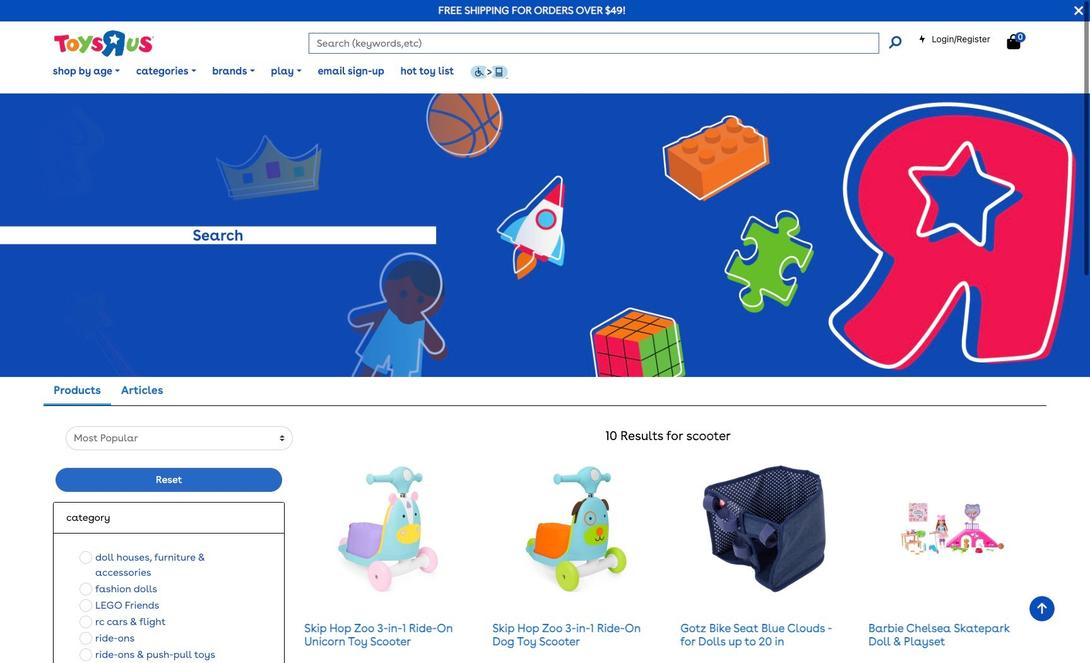 Task type: describe. For each thing, give the bounding box(es) containing it.
close button image
[[1075, 4, 1084, 18]]

barbie chelsea skatepark doll & playset image
[[901, 466, 1005, 592]]

category element
[[66, 510, 272, 526]]

skip hop zoo 3-in-1 ride-on unicorn toy scooter image
[[337, 466, 440, 592]]

gotz bike seat blue clouds - for dolls up to 20 in image
[[701, 466, 828, 592]]

this icon serves as a link to download the essential accessibility assistive technology app for individuals with physical disabilities. it is featured as part of our commitment to diversity and inclusion. image
[[470, 65, 508, 79]]



Task type: locate. For each thing, give the bounding box(es) containing it.
None search field
[[309, 33, 902, 54]]

toys r us image
[[53, 29, 154, 58]]

main content
[[0, 93, 1091, 663]]

Enter Keyword or Item No. search field
[[309, 33, 880, 54]]

tab list
[[44, 377, 173, 406]]

menu bar
[[45, 49, 1091, 93]]

skip hop zoo 3-in-1 ride-on dog toy scooter image
[[525, 466, 629, 592]]

shopping bag image
[[1008, 34, 1021, 49]]



Task type: vqa. For each thing, say whether or not it's contained in the screenshot.
WORLD
no



